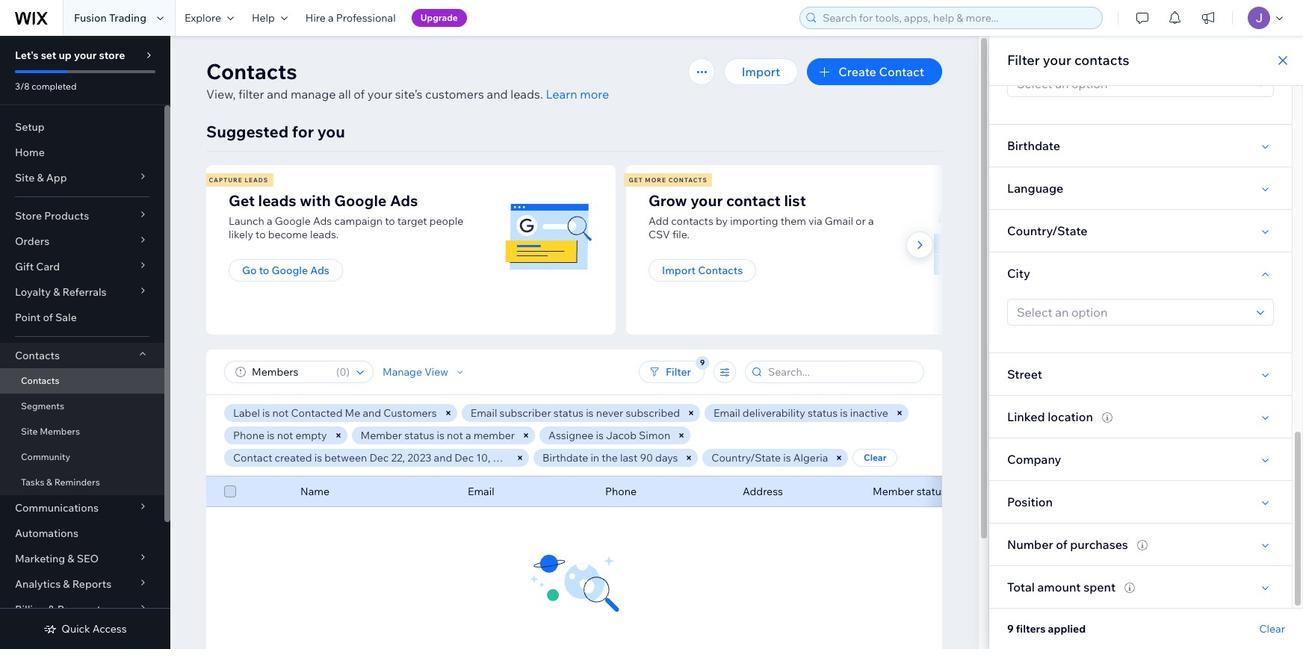 Task type: locate. For each thing, give the bounding box(es) containing it.
contacts up filter at top left
[[206, 58, 297, 84]]

country/state for country/state
[[1008, 224, 1088, 238]]

1 horizontal spatial of
[[354, 87, 365, 102]]

0 vertical spatial phone
[[233, 429, 265, 443]]

ads
[[390, 191, 418, 210], [313, 215, 332, 228], [310, 264, 330, 277]]

0 vertical spatial country/state
[[1008, 224, 1088, 238]]

2 vertical spatial google
[[272, 264, 308, 277]]

0 horizontal spatial country/state
[[712, 452, 781, 465]]

completed
[[32, 81, 77, 92]]

segments link
[[0, 394, 164, 419]]

google down leads
[[275, 215, 311, 228]]

street
[[1008, 367, 1043, 382]]

member status
[[873, 485, 947, 499]]

1 horizontal spatial member
[[873, 485, 915, 499]]

clear button
[[853, 449, 898, 467], [1260, 623, 1286, 636]]

site down home
[[15, 171, 35, 185]]

birthdate down assignee
[[543, 452, 589, 465]]

1 vertical spatial member
[[873, 485, 915, 499]]

contacts inside contacts view, filter and manage all of your site's customers and leads. learn more
[[206, 58, 297, 84]]

and
[[267, 87, 288, 102], [487, 87, 508, 102], [363, 407, 381, 420], [434, 452, 452, 465]]

to right go
[[259, 264, 269, 277]]

contact inside 'button'
[[880, 64, 925, 79]]

& right tasks in the left bottom of the page
[[46, 477, 52, 488]]

0 horizontal spatial of
[[43, 311, 53, 324]]

1 horizontal spatial contacts
[[1075, 52, 1130, 69]]

store products button
[[0, 203, 164, 229]]

campaign
[[334, 215, 383, 228]]

ads down get leads with google ads launch a google ads campaign to target people likely to become leads.
[[310, 264, 330, 277]]

between
[[325, 452, 367, 465]]

site inside popup button
[[15, 171, 35, 185]]

hire
[[306, 11, 326, 25]]

0 vertical spatial filter
[[1008, 52, 1041, 69]]

access
[[93, 623, 127, 636]]

suggested
[[206, 122, 289, 141]]

& right the 'loyalty'
[[53, 286, 60, 299]]

of left sale
[[43, 311, 53, 324]]

2023 right 10,
[[493, 452, 517, 465]]

of inside sidebar element
[[43, 311, 53, 324]]

site for site members
[[21, 426, 38, 437]]

not up the phone is not empty
[[273, 407, 289, 420]]

email up member
[[471, 407, 497, 420]]

1 horizontal spatial import
[[742, 64, 781, 79]]

0 vertical spatial google
[[334, 191, 387, 210]]

None checkbox
[[224, 483, 236, 501]]

0 vertical spatial clear button
[[853, 449, 898, 467]]

birthdate
[[1008, 138, 1061, 153], [543, 452, 589, 465]]

1 dec from the left
[[370, 452, 389, 465]]

1 horizontal spatial filter
[[1008, 52, 1041, 69]]

import inside button
[[662, 264, 696, 277]]

a down leads
[[267, 215, 273, 228]]

billing & payments button
[[0, 597, 164, 623]]

marketing & seo
[[15, 553, 99, 566]]

country/state up address
[[712, 452, 781, 465]]

0 vertical spatial site
[[15, 171, 35, 185]]

1 vertical spatial site
[[21, 426, 38, 437]]

0 horizontal spatial birthdate
[[543, 452, 589, 465]]

Search for tools, apps, help & more... field
[[819, 7, 1098, 28]]

billing
[[15, 603, 46, 617]]

subscribed
[[626, 407, 680, 420]]

marketing
[[15, 553, 65, 566]]

become
[[268, 228, 308, 241]]

purchases
[[1071, 538, 1129, 553]]

0 horizontal spatial clear button
[[853, 449, 898, 467]]

import
[[742, 64, 781, 79], [662, 264, 696, 277]]

country/state down language
[[1008, 224, 1088, 238]]

1 horizontal spatial dec
[[455, 452, 474, 465]]

automations
[[15, 527, 78, 541]]

all
[[339, 87, 351, 102]]

not for empty
[[277, 429, 293, 443]]

& left "seo"
[[68, 553, 74, 566]]

ads inside button
[[310, 264, 330, 277]]

0 horizontal spatial phone
[[233, 429, 265, 443]]

help
[[252, 11, 275, 25]]

to inside button
[[259, 264, 269, 277]]

0 horizontal spatial import
[[662, 264, 696, 277]]

( 0 )
[[336, 366, 350, 379]]

a right "or" on the right top of the page
[[869, 215, 874, 228]]

0 vertical spatial birthdate
[[1008, 138, 1061, 153]]

0 vertical spatial of
[[354, 87, 365, 102]]

analytics
[[15, 578, 61, 591]]

2023 right the 22, at bottom
[[408, 452, 432, 465]]

0 vertical spatial import
[[742, 64, 781, 79]]

a inside "grow your contact list add contacts by importing them via gmail or a csv file."
[[869, 215, 874, 228]]

& for billing
[[48, 603, 55, 617]]

& for analytics
[[63, 578, 70, 591]]

country/state for country/state is algeria
[[712, 452, 781, 465]]

1 2023 from the left
[[408, 452, 432, 465]]

contacts down point of sale
[[15, 349, 60, 363]]

and right customers
[[487, 87, 508, 102]]

1 horizontal spatial 2023
[[493, 452, 517, 465]]

2 vertical spatial of
[[1057, 538, 1068, 553]]

contact
[[880, 64, 925, 79], [233, 452, 272, 465]]

0 horizontal spatial filter
[[666, 366, 692, 379]]

target
[[398, 215, 427, 228]]

1 vertical spatial birthdate
[[543, 452, 589, 465]]

import for import
[[742, 64, 781, 79]]

let's set up your store
[[15, 49, 125, 62]]

& inside "link"
[[46, 477, 52, 488]]

22,
[[391, 452, 405, 465]]

marketing & seo button
[[0, 547, 164, 572]]

total amount spent
[[1008, 580, 1116, 595]]

automations link
[[0, 521, 164, 547]]

&
[[37, 171, 44, 185], [53, 286, 60, 299], [46, 477, 52, 488], [68, 553, 74, 566], [63, 578, 70, 591], [48, 603, 55, 617]]

& left reports
[[63, 578, 70, 591]]

email subscriber status is never subscribed
[[471, 407, 680, 420]]

0 vertical spatial select an option field
[[1013, 71, 1253, 96]]

2 horizontal spatial of
[[1057, 538, 1068, 553]]

1 vertical spatial phone
[[606, 485, 637, 499]]

email for email deliverability status is inactive
[[714, 407, 741, 420]]

0 vertical spatial contact
[[880, 64, 925, 79]]

site for site & app
[[15, 171, 35, 185]]

2 vertical spatial ads
[[310, 264, 330, 277]]

ads down the with
[[313, 215, 332, 228]]

0 horizontal spatial member
[[361, 429, 402, 443]]

applied
[[1049, 623, 1086, 636]]

9 filters applied
[[1008, 623, 1086, 636]]

learn more button
[[546, 85, 609, 103]]

1 vertical spatial leads.
[[310, 228, 339, 241]]

language
[[1008, 181, 1064, 196]]

contacted
[[291, 407, 343, 420]]

list
[[204, 165, 1042, 335]]

not for contacted
[[273, 407, 289, 420]]

is left never
[[586, 407, 594, 420]]

csv
[[649, 228, 670, 241]]

0 horizontal spatial leads.
[[310, 228, 339, 241]]

1 horizontal spatial country/state
[[1008, 224, 1088, 238]]

more
[[645, 176, 667, 184]]

clear
[[864, 452, 887, 464], [1260, 623, 1286, 636]]

phone down the label
[[233, 429, 265, 443]]

0 horizontal spatial contact
[[233, 452, 272, 465]]

go
[[242, 264, 257, 277]]

1 horizontal spatial phone
[[606, 485, 637, 499]]

1 vertical spatial filter
[[666, 366, 692, 379]]

leads
[[258, 191, 297, 210]]

is left inactive
[[841, 407, 848, 420]]

90
[[640, 452, 653, 465]]

contacts
[[206, 58, 297, 84], [698, 264, 743, 277], [15, 349, 60, 363], [21, 375, 59, 387]]

birthdate up language
[[1008, 138, 1061, 153]]

reminders
[[54, 477, 100, 488]]

not up "created"
[[277, 429, 293, 443]]

birthdate for birthdate in the last 90 days
[[543, 452, 589, 465]]

0 horizontal spatial 2023
[[408, 452, 432, 465]]

contact down the phone is not empty
[[233, 452, 272, 465]]

leads. left learn
[[511, 87, 543, 102]]

is left algeria
[[784, 452, 791, 465]]

Select an option field
[[1013, 71, 1253, 96], [1013, 300, 1253, 325]]

email
[[471, 407, 497, 420], [714, 407, 741, 420], [468, 485, 495, 499]]

leads. inside contacts view, filter and manage all of your site's customers and leads. learn more
[[511, 87, 543, 102]]

1 vertical spatial select an option field
[[1013, 300, 1253, 325]]

is right the label
[[262, 407, 270, 420]]

and down member status is not a member at the left bottom
[[434, 452, 452, 465]]

orders button
[[0, 229, 164, 254]]

filter inside button
[[666, 366, 692, 379]]

is left empty at bottom left
[[267, 429, 275, 443]]

list containing get leads with google ads
[[204, 165, 1042, 335]]

1 vertical spatial import
[[662, 264, 696, 277]]

products
[[44, 209, 89, 223]]

1 horizontal spatial contact
[[880, 64, 925, 79]]

email left deliverability
[[714, 407, 741, 420]]

analytics & reports button
[[0, 572, 164, 597]]

tasks & reminders
[[21, 477, 100, 488]]

1 vertical spatial clear button
[[1260, 623, 1286, 636]]

google
[[334, 191, 387, 210], [275, 215, 311, 228], [272, 264, 308, 277]]

is left jacob
[[596, 429, 604, 443]]

0 horizontal spatial contacts
[[672, 215, 714, 228]]

contacts inside import contacts button
[[698, 264, 743, 277]]

of right all
[[354, 87, 365, 102]]

1 vertical spatial google
[[275, 215, 311, 228]]

ads up "target"
[[390, 191, 418, 210]]

0 vertical spatial leads.
[[511, 87, 543, 102]]

contacts inside contacts link
[[21, 375, 59, 387]]

loyalty & referrals
[[15, 286, 107, 299]]

contacts
[[669, 176, 708, 184]]

contact right create
[[880, 64, 925, 79]]

phone down last
[[606, 485, 637, 499]]

is down customers
[[437, 429, 445, 443]]

city
[[1008, 266, 1031, 281]]

& right billing
[[48, 603, 55, 617]]

0 horizontal spatial clear
[[864, 452, 887, 464]]

email deliverability status is inactive
[[714, 407, 889, 420]]

dec left 10,
[[455, 452, 474, 465]]

simon
[[639, 429, 671, 443]]

0 horizontal spatial dec
[[370, 452, 389, 465]]

site down segments
[[21, 426, 38, 437]]

& left app
[[37, 171, 44, 185]]

orders
[[15, 235, 49, 248]]

1 horizontal spatial birthdate
[[1008, 138, 1061, 153]]

contacts inside "grow your contact list add contacts by importing them via gmail or a csv file."
[[672, 215, 714, 228]]

1 vertical spatial contacts
[[672, 215, 714, 228]]

leads. down the with
[[310, 228, 339, 241]]

amount
[[1038, 580, 1082, 595]]

help button
[[243, 0, 297, 36]]

birthdate for birthdate
[[1008, 138, 1061, 153]]

leads. inside get leads with google ads launch a google ads campaign to target people likely to become leads.
[[310, 228, 339, 241]]

loyalty & referrals button
[[0, 280, 164, 305]]

1 vertical spatial country/state
[[712, 452, 781, 465]]

to left "target"
[[385, 215, 395, 228]]

linked location
[[1008, 410, 1094, 425]]

algeria
[[794, 452, 829, 465]]

get
[[629, 176, 643, 184]]

contact created is between dec 22, 2023 and dec 10, 2023
[[233, 452, 517, 465]]

google up campaign
[[334, 191, 387, 210]]

& inside 'popup button'
[[48, 603, 55, 617]]

2 2023 from the left
[[493, 452, 517, 465]]

1 vertical spatial contact
[[233, 452, 272, 465]]

filter for filter
[[666, 366, 692, 379]]

get leads with google ads launch a google ads campaign to target people likely to become leads.
[[229, 191, 464, 241]]

1 horizontal spatial clear
[[1260, 623, 1286, 636]]

contacts up segments
[[21, 375, 59, 387]]

1 vertical spatial of
[[43, 311, 53, 324]]

of right number
[[1057, 538, 1068, 553]]

is
[[262, 407, 270, 420], [586, 407, 594, 420], [841, 407, 848, 420], [267, 429, 275, 443], [437, 429, 445, 443], [596, 429, 604, 443], [315, 452, 322, 465], [784, 452, 791, 465]]

communications
[[15, 502, 99, 515]]

jacob
[[606, 429, 637, 443]]

is down empty at bottom left
[[315, 452, 322, 465]]

get
[[229, 191, 255, 210]]

in
[[591, 452, 600, 465]]

0 vertical spatial member
[[361, 429, 402, 443]]

a inside get leads with google ads launch a google ads campaign to target people likely to become leads.
[[267, 215, 273, 228]]

contacts down by
[[698, 264, 743, 277]]

1 horizontal spatial leads.
[[511, 87, 543, 102]]

of for point of sale
[[43, 311, 53, 324]]

import inside button
[[742, 64, 781, 79]]

dec left the 22, at bottom
[[370, 452, 389, 465]]

hire a professional
[[306, 11, 396, 25]]

google down become on the top left of the page
[[272, 264, 308, 277]]

sidebar element
[[0, 36, 170, 650]]



Task type: describe. For each thing, give the bounding box(es) containing it.
gift card
[[15, 260, 60, 274]]

name
[[301, 485, 330, 499]]

segments
[[21, 401, 64, 412]]

1 vertical spatial ads
[[313, 215, 332, 228]]

& for tasks
[[46, 477, 52, 488]]

member for member status is not a member
[[361, 429, 402, 443]]

filter button
[[639, 361, 705, 384]]

quick access button
[[44, 623, 127, 636]]

add
[[649, 215, 669, 228]]

store products
[[15, 209, 89, 223]]

& for loyalty
[[53, 286, 60, 299]]

& for site
[[37, 171, 44, 185]]

upgrade
[[421, 12, 458, 23]]

google inside button
[[272, 264, 308, 277]]

tasks & reminders link
[[0, 470, 164, 496]]

email down 10,
[[468, 485, 495, 499]]

setup
[[15, 120, 45, 134]]

you
[[318, 122, 345, 141]]

member
[[474, 429, 515, 443]]

1 vertical spatial clear
[[1260, 623, 1286, 636]]

point
[[15, 311, 41, 324]]

import button
[[724, 58, 799, 85]]

empty
[[296, 429, 327, 443]]

for
[[292, 122, 314, 141]]

0 vertical spatial ads
[[390, 191, 418, 210]]

card
[[36, 260, 60, 274]]

(
[[336, 366, 340, 379]]

and right me
[[363, 407, 381, 420]]

manage
[[291, 87, 336, 102]]

label
[[233, 407, 260, 420]]

via
[[809, 215, 823, 228]]

customers
[[425, 87, 484, 102]]

member status is not a member
[[361, 429, 515, 443]]

site & app
[[15, 171, 67, 185]]

phone for phone
[[606, 485, 637, 499]]

communications button
[[0, 496, 164, 521]]

up
[[59, 49, 72, 62]]

contacts inside contacts dropdown button
[[15, 349, 60, 363]]

filter
[[239, 87, 264, 102]]

loyalty
[[15, 286, 51, 299]]

never
[[596, 407, 624, 420]]

set
[[41, 49, 56, 62]]

filter for filter your contacts
[[1008, 52, 1041, 69]]

last
[[621, 452, 638, 465]]

community link
[[0, 445, 164, 470]]

created
[[275, 452, 312, 465]]

location
[[1048, 410, 1094, 425]]

0 vertical spatial clear
[[864, 452, 887, 464]]

import contacts
[[662, 264, 743, 277]]

a left member
[[466, 429, 471, 443]]

filter your contacts
[[1008, 52, 1130, 69]]

1 horizontal spatial clear button
[[1260, 623, 1286, 636]]

fusion
[[74, 11, 107, 25]]

email for email subscriber status is never subscribed
[[471, 407, 497, 420]]

1 select an option field from the top
[[1013, 71, 1253, 96]]

import for import contacts
[[662, 264, 696, 277]]

phone for phone is not empty
[[233, 429, 265, 443]]

0 vertical spatial contacts
[[1075, 52, 1130, 69]]

assignee
[[549, 429, 594, 443]]

your inside contacts view, filter and manage all of your site's customers and leads. learn more
[[368, 87, 393, 102]]

professional
[[336, 11, 396, 25]]

company
[[1008, 452, 1062, 467]]

create contact
[[839, 64, 925, 79]]

manage view
[[383, 366, 449, 379]]

site & app button
[[0, 165, 164, 191]]

referrals
[[62, 286, 107, 299]]

contacts view, filter and manage all of your site's customers and leads. learn more
[[206, 58, 609, 102]]

Unsaved view field
[[247, 362, 332, 383]]

create
[[839, 64, 877, 79]]

sale
[[55, 311, 77, 324]]

total
[[1008, 580, 1035, 595]]

setup link
[[0, 114, 164, 140]]

a right hire
[[328, 11, 334, 25]]

of inside contacts view, filter and manage all of your site's customers and leads. learn more
[[354, 87, 365, 102]]

)
[[346, 366, 350, 379]]

import contacts button
[[649, 259, 757, 282]]

seo
[[77, 553, 99, 566]]

list
[[785, 191, 807, 210]]

learn
[[546, 87, 578, 102]]

contact
[[727, 191, 781, 210]]

Search... field
[[764, 362, 920, 383]]

your inside sidebar element
[[74, 49, 97, 62]]

suggested for you
[[206, 122, 345, 141]]

quick access
[[62, 623, 127, 636]]

point of sale link
[[0, 305, 164, 330]]

member for member status
[[873, 485, 915, 499]]

with
[[300, 191, 331, 210]]

deliverability
[[743, 407, 806, 420]]

site's
[[395, 87, 423, 102]]

and right filter at top left
[[267, 87, 288, 102]]

your inside "grow your contact list add contacts by importing them via gmail or a csv file."
[[691, 191, 723, 210]]

let's
[[15, 49, 39, 62]]

gift card button
[[0, 254, 164, 280]]

assignee is jacob simon
[[549, 429, 671, 443]]

of for number of purchases
[[1057, 538, 1068, 553]]

2 dec from the left
[[455, 452, 474, 465]]

me
[[345, 407, 361, 420]]

or
[[856, 215, 866, 228]]

3/8
[[15, 81, 30, 92]]

capture leads
[[209, 176, 268, 184]]

tasks
[[21, 477, 44, 488]]

file.
[[673, 228, 690, 241]]

inactive
[[851, 407, 889, 420]]

2 select an option field from the top
[[1013, 300, 1253, 325]]

to right likely
[[256, 228, 266, 241]]

& for marketing
[[68, 553, 74, 566]]

not left member
[[447, 429, 463, 443]]

grow
[[649, 191, 688, 210]]

customers
[[384, 407, 437, 420]]

leads
[[245, 176, 268, 184]]



Task type: vqa. For each thing, say whether or not it's contained in the screenshot.
Site within the popup button
yes



